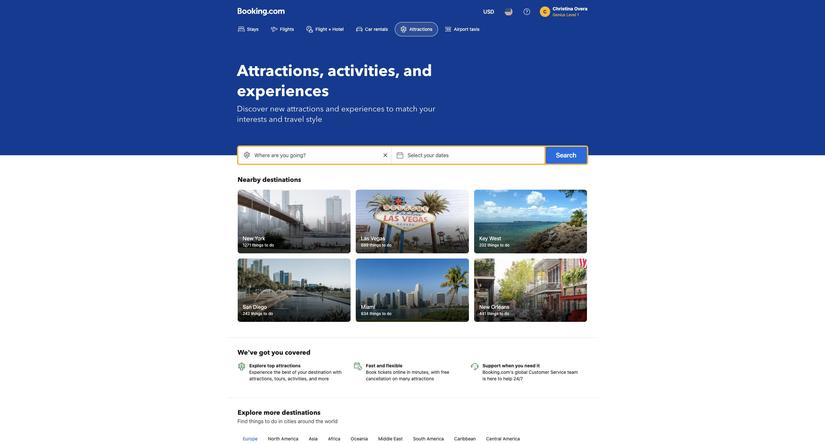 Task type: vqa. For each thing, say whether or not it's contained in the screenshot.


Task type: locate. For each thing, give the bounding box(es) containing it.
asia button
[[304, 431, 323, 444]]

america inside "north america" 'button'
[[281, 437, 298, 442]]

1
[[577, 12, 579, 17]]

0 horizontal spatial you
[[272, 349, 283, 358]]

stays link
[[232, 22, 264, 36]]

things inside key west 202 things to do
[[488, 243, 499, 248]]

things down york
[[252, 243, 263, 248]]

attractions
[[409, 26, 433, 32]]

new inside new orleans 441 things to do
[[479, 305, 490, 310]]

0 horizontal spatial america
[[281, 437, 298, 442]]

things for san diego
[[251, 312, 262, 317]]

1 horizontal spatial activities,
[[328, 60, 399, 82]]

0 vertical spatial the
[[274, 370, 281, 375]]

things inside san diego 242 things to do
[[251, 312, 262, 317]]

with
[[333, 370, 342, 375], [431, 370, 440, 375]]

0 horizontal spatial more
[[264, 409, 280, 418]]

202
[[479, 243, 487, 248]]

car rentals
[[365, 26, 388, 32]]

explore up find
[[238, 409, 262, 418]]

to down 'diego'
[[264, 312, 267, 317]]

more down destination
[[318, 376, 329, 382]]

things inside 'miami 634 things to do'
[[370, 312, 381, 317]]

the
[[274, 370, 281, 375], [316, 419, 323, 425]]

support
[[483, 363, 501, 369]]

to down west
[[500, 243, 504, 248]]

1 horizontal spatial in
[[407, 370, 411, 375]]

key
[[479, 236, 488, 242]]

airport taxis link
[[439, 22, 485, 36]]

1 vertical spatial activities,
[[288, 376, 308, 382]]

do right 689
[[387, 243, 392, 248]]

0 vertical spatial activities,
[[328, 60, 399, 82]]

things inside las vegas 689 things to do
[[370, 243, 381, 248]]

flexible
[[386, 363, 403, 369]]

las vegas image
[[356, 190, 469, 254]]

explore inside explore more destinations find things to do in cities around the world
[[238, 409, 262, 418]]

and inside fast and flexible book tickets online in minutes, with free cancellation on many attractions
[[377, 363, 385, 369]]

2 horizontal spatial america
[[503, 437, 520, 442]]

you inside 'support when you need it booking.com's global customer service team is here to help 24/7'
[[515, 363, 523, 369]]

things down vegas
[[370, 243, 381, 248]]

explore for explore top attractions
[[249, 363, 266, 369]]

covered
[[285, 349, 310, 358]]

your right of
[[298, 370, 307, 375]]

to down orleans
[[500, 312, 503, 317]]

we've
[[238, 349, 257, 358]]

activities,
[[328, 60, 399, 82], [288, 376, 308, 382]]

in inside explore more destinations find things to do in cities around the world
[[278, 419, 283, 425]]

your
[[419, 104, 435, 114], [424, 153, 434, 158], [298, 370, 307, 375]]

more
[[318, 376, 329, 382], [264, 409, 280, 418]]

1 vertical spatial destinations
[[282, 409, 321, 418]]

0 horizontal spatial in
[[278, 419, 283, 425]]

to down york
[[265, 243, 268, 248]]

new orleans 441 things to do
[[479, 305, 509, 317]]

diego
[[253, 305, 267, 310]]

travel
[[284, 114, 304, 125]]

attractions inside explore top attractions experience the best of your destination with attractions, tours, activities, and more
[[276, 363, 301, 369]]

tickets
[[378, 370, 392, 375]]

new up 441
[[479, 305, 490, 310]]

1 vertical spatial new
[[479, 305, 490, 310]]

to right 634
[[382, 312, 386, 317]]

help
[[503, 376, 512, 382]]

do inside 'new york 1271 things to do'
[[269, 243, 274, 248]]

africa
[[328, 437, 340, 442]]

do inside san diego 242 things to do
[[268, 312, 273, 317]]

new
[[243, 236, 253, 242], [479, 305, 490, 310]]

to left match
[[386, 104, 394, 114]]

las
[[361, 236, 369, 242]]

things right find
[[249, 419, 264, 425]]

tab list containing europe
[[238, 431, 588, 444]]

things down west
[[488, 243, 499, 248]]

new inside 'new york 1271 things to do'
[[243, 236, 253, 242]]

west
[[489, 236, 501, 242]]

attractions up best
[[276, 363, 301, 369]]

0 vertical spatial destinations
[[262, 176, 301, 184]]

more inside explore more destinations find things to do in cities around the world
[[264, 409, 280, 418]]

0 vertical spatial you
[[272, 349, 283, 358]]

1 vertical spatial more
[[264, 409, 280, 418]]

1 horizontal spatial new
[[479, 305, 490, 310]]

fast and flexible book tickets online in minutes, with free cancellation on many attractions
[[366, 363, 449, 382]]

do right 242
[[268, 312, 273, 317]]

things for key west
[[488, 243, 499, 248]]

more up north
[[264, 409, 280, 418]]

destinations inside explore more destinations find things to do in cities around the world
[[282, 409, 321, 418]]

to inside explore more destinations find things to do in cities around the world
[[265, 419, 270, 425]]

america right south
[[427, 437, 444, 442]]

1 horizontal spatial experiences
[[341, 104, 384, 114]]

las vegas 689 things to do
[[361, 236, 392, 248]]

world
[[325, 419, 338, 425]]

new
[[270, 104, 285, 114]]

the left world
[[316, 419, 323, 425]]

do inside explore more destinations find things to do in cities around the world
[[271, 419, 277, 425]]

explore
[[249, 363, 266, 369], [238, 409, 262, 418]]

car rentals link
[[350, 22, 394, 36]]

2 america from the left
[[427, 437, 444, 442]]

1 vertical spatial attractions
[[276, 363, 301, 369]]

central
[[486, 437, 502, 442]]

america for north america
[[281, 437, 298, 442]]

attractions right the "new" at the top left
[[287, 104, 324, 114]]

to inside las vegas 689 things to do
[[382, 243, 386, 248]]

0 vertical spatial in
[[407, 370, 411, 375]]

customer
[[529, 370, 549, 375]]

in up many
[[407, 370, 411, 375]]

new up 1271
[[243, 236, 253, 242]]

you up global
[[515, 363, 523, 369]]

1 vertical spatial you
[[515, 363, 523, 369]]

do right 202 on the bottom right
[[505, 243, 510, 248]]

attractions inside 'attractions, activities, and experiences discover new attractions and experiences to match your interests and travel style'
[[287, 104, 324, 114]]

1 america from the left
[[281, 437, 298, 442]]

attractions link
[[395, 22, 438, 36]]

with inside fast and flexible book tickets online in minutes, with free cancellation on many attractions
[[431, 370, 440, 375]]

tab list
[[238, 431, 588, 444]]

east
[[394, 437, 403, 442]]

0 vertical spatial more
[[318, 376, 329, 382]]

minutes,
[[412, 370, 430, 375]]

usd button
[[480, 4, 498, 20]]

things for new york
[[252, 243, 263, 248]]

with left free
[[431, 370, 440, 375]]

attractions
[[287, 104, 324, 114], [276, 363, 301, 369], [411, 376, 434, 382]]

1 horizontal spatial america
[[427, 437, 444, 442]]

2 vertical spatial attractions
[[411, 376, 434, 382]]

and
[[403, 60, 432, 82], [326, 104, 339, 114], [269, 114, 283, 125], [377, 363, 385, 369], [309, 376, 317, 382]]

do right 1271
[[269, 243, 274, 248]]

1 horizontal spatial you
[[515, 363, 523, 369]]

1 vertical spatial in
[[278, 419, 283, 425]]

explore up experience
[[249, 363, 266, 369]]

to inside key west 202 things to do
[[500, 243, 504, 248]]

things down 'diego'
[[251, 312, 262, 317]]

flights
[[280, 26, 294, 32]]

america inside south america button
[[427, 437, 444, 442]]

things down miami
[[370, 312, 381, 317]]

america inside central america button
[[503, 437, 520, 442]]

book
[[366, 370, 377, 375]]

central america
[[486, 437, 520, 442]]

to down the booking.com's on the bottom right of page
[[498, 376, 502, 382]]

america right "central"
[[503, 437, 520, 442]]

need
[[524, 363, 536, 369]]

0 vertical spatial attractions
[[287, 104, 324, 114]]

your left 'dates'
[[424, 153, 434, 158]]

do for san diego
[[268, 312, 273, 317]]

to inside 'attractions, activities, and experiences discover new attractions and experiences to match your interests and travel style'
[[386, 104, 394, 114]]

things down orleans
[[487, 312, 499, 317]]

1 vertical spatial experiences
[[341, 104, 384, 114]]

do inside new orleans 441 things to do
[[504, 312, 509, 317]]

explore more destinations find things to do in cities around the world
[[238, 409, 338, 425]]

online
[[393, 370, 406, 375]]

0 horizontal spatial experiences
[[237, 81, 329, 102]]

2 with from the left
[[431, 370, 440, 375]]

the inside explore more destinations find things to do in cities around the world
[[316, 419, 323, 425]]

689
[[361, 243, 369, 248]]

hotel
[[332, 26, 344, 32]]

in
[[407, 370, 411, 375], [278, 419, 283, 425]]

the inside explore top attractions experience the best of your destination with attractions, tours, activities, and more
[[274, 370, 281, 375]]

you
[[272, 349, 283, 358], [515, 363, 523, 369]]

it
[[537, 363, 540, 369]]

airport taxis
[[454, 26, 480, 32]]

york
[[255, 236, 265, 242]]

1 horizontal spatial the
[[316, 419, 323, 425]]

0 horizontal spatial activities,
[[288, 376, 308, 382]]

many
[[399, 376, 410, 382]]

your right match
[[419, 104, 435, 114]]

with right destination
[[333, 370, 342, 375]]

tours,
[[274, 376, 287, 382]]

on
[[392, 376, 398, 382]]

1 horizontal spatial more
[[318, 376, 329, 382]]

south america
[[413, 437, 444, 442]]

san
[[243, 305, 252, 310]]

america for south america
[[427, 437, 444, 442]]

3 america from the left
[[503, 437, 520, 442]]

the up tours,
[[274, 370, 281, 375]]

san diego image
[[238, 259, 351, 322]]

1 horizontal spatial with
[[431, 370, 440, 375]]

service
[[551, 370, 566, 375]]

activities, inside explore top attractions experience the best of your destination with attractions, tours, activities, and more
[[288, 376, 308, 382]]

1 vertical spatial the
[[316, 419, 323, 425]]

do inside 'miami 634 things to do'
[[387, 312, 392, 317]]

0 vertical spatial your
[[419, 104, 435, 114]]

0 vertical spatial explore
[[249, 363, 266, 369]]

0 horizontal spatial the
[[274, 370, 281, 375]]

america right north
[[281, 437, 298, 442]]

do right 634
[[387, 312, 392, 317]]

miami
[[361, 305, 375, 310]]

do down orleans
[[504, 312, 509, 317]]

do left "cities" in the left bottom of the page
[[271, 419, 277, 425]]

experience
[[249, 370, 273, 375]]

0 horizontal spatial with
[[333, 370, 342, 375]]

0 vertical spatial experiences
[[237, 81, 329, 102]]

things inside new orleans 441 things to do
[[487, 312, 499, 317]]

things inside 'new york 1271 things to do'
[[252, 243, 263, 248]]

things
[[252, 243, 263, 248], [370, 243, 381, 248], [488, 243, 499, 248], [251, 312, 262, 317], [370, 312, 381, 317], [487, 312, 499, 317], [249, 419, 264, 425]]

1 with from the left
[[333, 370, 342, 375]]

to up north
[[265, 419, 270, 425]]

1 vertical spatial explore
[[238, 409, 262, 418]]

do inside key west 202 things to do
[[505, 243, 510, 248]]

is
[[483, 376, 486, 382]]

0 horizontal spatial new
[[243, 236, 253, 242]]

middle
[[378, 437, 392, 442]]

attractions down minutes,
[[411, 376, 434, 382]]

more inside explore top attractions experience the best of your destination with attractions, tours, activities, and more
[[318, 376, 329, 382]]

central america button
[[481, 431, 525, 444]]

explore inside explore top attractions experience the best of your destination with attractions, tours, activities, and more
[[249, 363, 266, 369]]

do inside las vegas 689 things to do
[[387, 243, 392, 248]]

to down vegas
[[382, 243, 386, 248]]

you right 'got'
[[272, 349, 283, 358]]

caribbean
[[454, 437, 476, 442]]

in left "cities" in the left bottom of the page
[[278, 419, 283, 425]]

with inside explore top attractions experience the best of your destination with attractions, tours, activities, and more
[[333, 370, 342, 375]]

2 vertical spatial your
[[298, 370, 307, 375]]

0 vertical spatial new
[[243, 236, 253, 242]]



Task type: describe. For each thing, give the bounding box(es) containing it.
rentals
[[374, 26, 388, 32]]

got
[[259, 349, 270, 358]]

usd
[[483, 9, 494, 15]]

you for when
[[515, 363, 523, 369]]

cancellation
[[366, 376, 391, 382]]

support when you need it booking.com's global customer service team is here to help 24/7
[[483, 363, 578, 382]]

things for new orleans
[[487, 312, 499, 317]]

new york 1271 things to do
[[243, 236, 274, 248]]

oceania button
[[346, 431, 373, 444]]

interests
[[237, 114, 267, 125]]

242
[[243, 312, 250, 317]]

441
[[479, 312, 486, 317]]

do for key west
[[505, 243, 510, 248]]

asia
[[309, 437, 318, 442]]

style
[[306, 114, 322, 125]]

south america button
[[408, 431, 449, 444]]

find
[[238, 419, 248, 425]]

america for central america
[[503, 437, 520, 442]]

destination
[[308, 370, 332, 375]]

flight
[[315, 26, 327, 32]]

and inside explore top attractions experience the best of your destination with attractions, tours, activities, and more
[[309, 376, 317, 382]]

global
[[515, 370, 528, 375]]

nearby destinations
[[238, 176, 301, 184]]

overa
[[574, 6, 588, 11]]

attractions,
[[237, 60, 324, 82]]

key west 202 things to do
[[479, 236, 510, 248]]

do for new orleans
[[504, 312, 509, 317]]

new for new orleans
[[479, 305, 490, 310]]

new for new york
[[243, 236, 253, 242]]

orleans
[[491, 305, 509, 310]]

attractions, activities, and experiences discover new attractions and experiences to match your interests and travel style
[[237, 60, 435, 125]]

your inside 'attractions, activities, and experiences discover new attractions and experiences to match your interests and travel style'
[[419, 104, 435, 114]]

to inside new orleans 441 things to do
[[500, 312, 503, 317]]

attractions,
[[249, 376, 273, 382]]

middle east button
[[373, 431, 408, 444]]

1271
[[243, 243, 251, 248]]

your inside explore top attractions experience the best of your destination with attractions, tours, activities, and more
[[298, 370, 307, 375]]

vegas
[[371, 236, 385, 242]]

things for las vegas
[[370, 243, 381, 248]]

when
[[502, 363, 514, 369]]

explore top attractions experience the best of your destination with attractions, tours, activities, and more
[[249, 363, 342, 382]]

miami image
[[356, 259, 469, 322]]

634
[[361, 312, 369, 317]]

we've got you covered
[[238, 349, 310, 358]]

genius
[[553, 12, 565, 17]]

top
[[267, 363, 275, 369]]

of
[[292, 370, 297, 375]]

south
[[413, 437, 425, 442]]

do for new york
[[269, 243, 274, 248]]

your account menu christina overa genius level 1 element
[[540, 3, 590, 18]]

cities
[[284, 419, 296, 425]]

here
[[487, 376, 497, 382]]

c
[[543, 9, 547, 14]]

Where are you going? search field
[[238, 147, 391, 164]]

discover
[[237, 104, 268, 114]]

europe button
[[238, 431, 263, 444]]

1 vertical spatial your
[[424, 153, 434, 158]]

search
[[556, 152, 577, 159]]

flights link
[[265, 22, 300, 36]]

best
[[282, 370, 291, 375]]

middle east
[[378, 437, 403, 442]]

to inside 'miami 634 things to do'
[[382, 312, 386, 317]]

search button
[[546, 147, 587, 164]]

booking.com image
[[238, 8, 284, 16]]

activities, inside 'attractions, activities, and experiences discover new attractions and experiences to match your interests and travel style'
[[328, 60, 399, 82]]

key west image
[[474, 190, 587, 254]]

dates
[[436, 153, 449, 158]]

christina overa genius level 1
[[553, 6, 588, 17]]

you for got
[[272, 349, 283, 358]]

new york image
[[238, 190, 351, 254]]

stays
[[247, 26, 259, 32]]

oceania
[[351, 437, 368, 442]]

miami 634 things to do
[[361, 305, 392, 317]]

attractions inside fast and flexible book tickets online in minutes, with free cancellation on many attractions
[[411, 376, 434, 382]]

to inside san diego 242 things to do
[[264, 312, 267, 317]]

caribbean button
[[449, 431, 481, 444]]

taxis
[[470, 26, 480, 32]]

car
[[365, 26, 372, 32]]

to inside 'new york 1271 things to do'
[[265, 243, 268, 248]]

level
[[567, 12, 576, 17]]

select
[[408, 153, 423, 158]]

europe
[[243, 437, 258, 442]]

in inside fast and flexible book tickets online in minutes, with free cancellation on many attractions
[[407, 370, 411, 375]]

explore for explore more destinations
[[238, 409, 262, 418]]

flight + hotel link
[[301, 22, 349, 36]]

fast
[[366, 363, 376, 369]]

north america
[[268, 437, 298, 442]]

flight + hotel
[[315, 26, 344, 32]]

to inside 'support when you need it booking.com's global customer service team is here to help 24/7'
[[498, 376, 502, 382]]

christina
[[553, 6, 573, 11]]

around
[[298, 419, 314, 425]]

airport
[[454, 26, 469, 32]]

free
[[441, 370, 449, 375]]

new orleans image
[[474, 259, 587, 322]]

match
[[396, 104, 418, 114]]

north america button
[[263, 431, 304, 444]]

do for las vegas
[[387, 243, 392, 248]]

booking.com's
[[483, 370, 514, 375]]

things inside explore more destinations find things to do in cities around the world
[[249, 419, 264, 425]]

team
[[567, 370, 578, 375]]

san diego 242 things to do
[[243, 305, 273, 317]]



